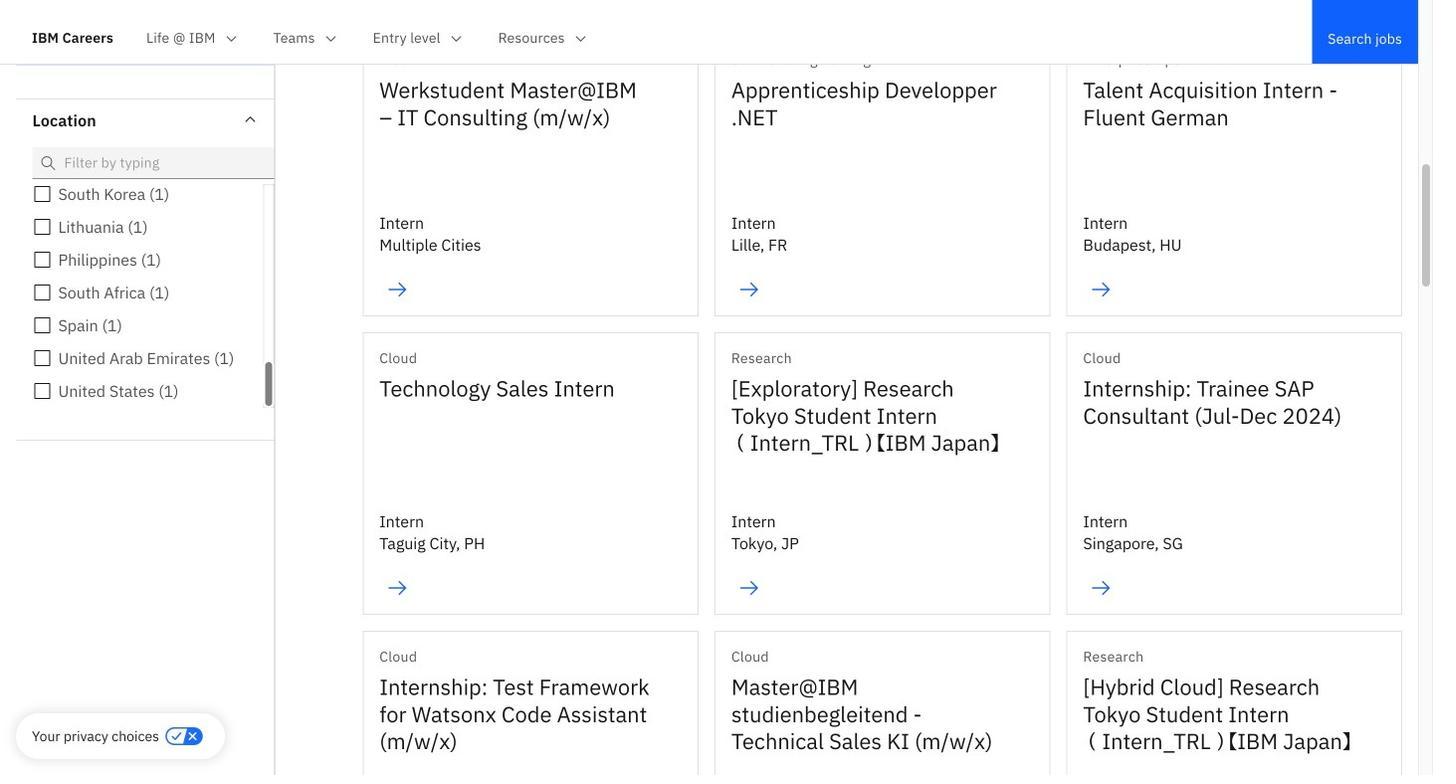 Task type: locate. For each thing, give the bounding box(es) containing it.
your privacy choices element
[[32, 726, 159, 748]]



Task type: vqa. For each thing, say whether or not it's contained in the screenshot.
YOUR PRIVACY CHOICES Element
yes



